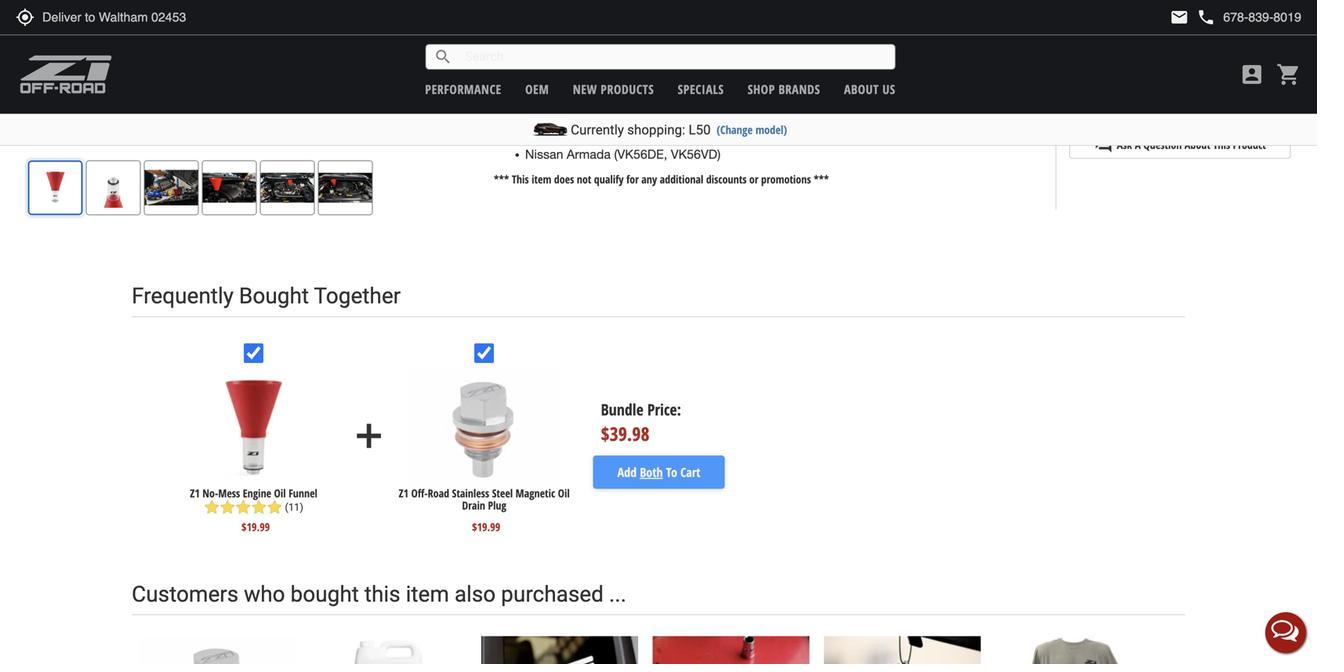 Task type: locate. For each thing, give the bounding box(es) containing it.
0 horizontal spatial mess
[[218, 486, 240, 501]]

1 vertical spatial add
[[617, 464, 637, 480]]

for
[[626, 172, 639, 187]]

promotions
[[761, 172, 811, 187]]

performance link
[[425, 81, 501, 98]]

0 horizontal spatial no-
[[202, 486, 218, 501]]

compatible up the 'have'
[[759, 13, 822, 28]]

mess inside z1's no-mess oil funnel is a universal product compatible with most nissan and infiniti vehicles. it fits the following nissan engines which have an m32x3.5mm thread pitch:
[[543, 13, 573, 28]]

0 vertical spatial about
[[844, 81, 879, 98]]

$19.99 inside z1 off-road stainless steel magnetic oil drain plug $19.99
[[472, 519, 500, 534]]

search
[[434, 47, 453, 66]]

0 vertical spatial mess
[[543, 13, 573, 28]]

additional
[[660, 172, 703, 187]]

mess left engine
[[218, 486, 240, 501]]

no- inside z1 no-mess engine oil funnel star star star star star (11) $19.99
[[202, 486, 218, 501]]

add
[[1160, 95, 1182, 114], [617, 464, 637, 480]]

z1 left engine
[[190, 486, 200, 501]]

*** left 'does'
[[494, 172, 509, 187]]

nissan up thread
[[884, 13, 922, 28]]

funnel up following
[[595, 13, 633, 28]]

z1 for drain
[[399, 486, 409, 501]]

add left both
[[617, 464, 637, 480]]

qr25de,
[[727, 57, 779, 72]]

shop
[[748, 81, 775, 98]]

funnel inside z1's no-mess oil funnel is a universal product compatible with most nissan and infiniti vehicles. it fits the following nissan engines which have an m32x3.5mm thread pitch:
[[595, 13, 633, 28]]

item right this
[[406, 581, 449, 607]]

0 vertical spatial with
[[825, 13, 849, 28]]

vq35de,
[[739, 111, 790, 126]]

shop brands link
[[748, 81, 820, 98]]

my_location
[[16, 8, 34, 27]]

item
[[532, 172, 551, 187], [406, 581, 449, 607]]

z1 off-road stainless steel magnetic oil drain plug $19.99
[[399, 486, 570, 534]]

0 horizontal spatial infiniti
[[525, 129, 558, 144]]

xd
[[812, 92, 825, 109]]

1 vertical spatial with
[[787, 92, 809, 109]]

oil up "(11)"
[[274, 486, 286, 501]]

(vq40de, down vk56de)
[[628, 111, 682, 126]]

add left to
[[1160, 95, 1182, 114]]

0 vertical spatial vk56vd)
[[653, 129, 703, 144]]

***
[[494, 172, 509, 187], [814, 172, 829, 187]]

bought
[[290, 581, 359, 607]]

vg30e,
[[794, 111, 836, 126]]

*** right promotions
[[814, 172, 829, 187]]

2 horizontal spatial oil
[[577, 13, 592, 28]]

funnel up "(11)"
[[289, 486, 317, 501]]

with up m32x3.5mm
[[825, 13, 849, 28]]

have
[[777, 31, 804, 46]]

about us link
[[844, 81, 896, 98]]

vk56vd)
[[653, 129, 703, 144], [671, 147, 721, 162]]

$19.99 left mail
[[1101, 8, 1150, 33]]

1 horizontal spatial no-
[[522, 13, 543, 28]]

customers who bought this item also purchased ...
[[132, 581, 626, 607]]

(vk56de, up 'for' at top
[[614, 147, 667, 162]]

0 vertical spatial this
[[1213, 137, 1230, 152]]

0 vertical spatial (vk56de,
[[597, 129, 650, 144]]

z1 left off-
[[399, 486, 409, 501]]

1 horizontal spatial $19.99
[[472, 519, 500, 534]]

None checkbox
[[244, 344, 264, 363]]

$19.99
[[1101, 8, 1150, 33], [241, 519, 270, 534], [472, 519, 500, 534]]

1 vertical spatial funnel
[[289, 486, 317, 501]]

this left 'does'
[[512, 172, 529, 187]]

no- inside z1's no-mess oil funnel is a universal product compatible with most nissan and infiniti vehicles. it fits the following nissan engines which have an m32x3.5mm thread pitch:
[[522, 13, 543, 28]]

1 horizontal spatial cart
[[1200, 95, 1223, 114]]

1 horizontal spatial item
[[532, 172, 551, 187]]

1 horizontal spatial oil
[[558, 486, 570, 501]]

funnel inside z1 no-mess engine oil funnel star star star star star (11) $19.99
[[289, 486, 317, 501]]

oil inside z1 no-mess engine oil funnel star star star star star (11) $19.99
[[274, 486, 286, 501]]

1 horizontal spatial z1
[[399, 486, 409, 501]]

specials
[[678, 81, 724, 98]]

1 vertical spatial infiniti
[[525, 129, 558, 144]]

0 horizontal spatial $19.99
[[241, 519, 270, 534]]

oem link
[[525, 81, 549, 98]]

about left us
[[844, 81, 879, 98]]

1 vertical spatial (vq40de,
[[628, 111, 682, 126]]

a
[[1135, 137, 1141, 152]]

infiniti up pitch:
[[950, 13, 983, 28]]

2 horizontal spatial $19.99
[[1101, 8, 1150, 33]]

frequently bought together
[[132, 283, 401, 309]]

1 horizontal spatial funnel
[[595, 13, 633, 28]]

about
[[844, 81, 879, 98], [1185, 137, 1211, 152]]

1 horizontal spatial ***
[[814, 172, 829, 187]]

Search search field
[[453, 45, 895, 69]]

0 vertical spatial add
[[1160, 95, 1182, 114]]

this
[[364, 581, 400, 607]]

2 z1 from the left
[[399, 486, 409, 501]]

z1 inside z1 no-mess engine oil funnel star star star star star (11) $19.99
[[190, 486, 200, 501]]

ka24de)
[[782, 57, 833, 72]]

with left 'xd'
[[787, 92, 809, 109]]

add
[[349, 416, 389, 455]]

vehicles.
[[494, 31, 543, 46]]

0 horizontal spatial about
[[844, 81, 879, 98]]

1 horizontal spatial this
[[1213, 137, 1230, 152]]

1 vertical spatial cart
[[680, 464, 700, 480]]

$19.99 down engine
[[241, 519, 270, 534]]

vq40de,
[[672, 57, 723, 72]]

(vk56de, down pathfinder at left top
[[597, 129, 650, 144]]

account_box link
[[1236, 62, 1269, 87]]

no- for star
[[202, 486, 218, 501]]

infiniti
[[950, 13, 983, 28], [525, 129, 558, 144]]

no- left engine
[[202, 486, 218, 501]]

vk56vd) down l50
[[671, 147, 721, 162]]

compatible
[[759, 13, 822, 28], [729, 92, 783, 109]]

shop brands
[[748, 81, 820, 98]]

z1 for star
[[190, 486, 200, 501]]

vk56de)
[[655, 93, 704, 108]]

1 horizontal spatial mess
[[543, 13, 573, 28]]

star
[[204, 499, 220, 515], [220, 499, 235, 515], [235, 499, 251, 515], [251, 499, 267, 515], [267, 499, 282, 515]]

infiniti left qx56
[[525, 129, 558, 144]]

mail
[[1170, 8, 1189, 27]]

0 horizontal spatial item
[[406, 581, 449, 607]]

$19.99 down plug
[[472, 519, 500, 534]]

1 horizontal spatial infiniti
[[950, 13, 983, 28]]

0 vertical spatial infiniti
[[950, 13, 983, 28]]

following
[[598, 31, 648, 46]]

0 horizontal spatial with
[[787, 92, 809, 109]]

account_box
[[1240, 62, 1265, 87]]

(vq40de, up the (vk56vd, at top left
[[604, 75, 658, 90]]

oil
[[577, 13, 592, 28], [274, 486, 286, 501], [558, 486, 570, 501]]

z1 inside z1 off-road stainless steel magnetic oil drain plug $19.99
[[399, 486, 409, 501]]

no-
[[522, 13, 543, 28], [202, 486, 218, 501]]

0 horizontal spatial oil
[[274, 486, 286, 501]]

0 vertical spatial no-
[[522, 13, 543, 28]]

1 z1 from the left
[[190, 486, 200, 501]]

0 horizontal spatial add
[[617, 464, 637, 480]]

ka24e,
[[840, 111, 881, 126]]

1 vertical spatial mess
[[218, 486, 240, 501]]

4 star from the left
[[251, 499, 267, 515]]

0 horizontal spatial ***
[[494, 172, 509, 187]]

it fits
[[546, 31, 574, 46]]

mess up it fits
[[543, 13, 573, 28]]

compatible up vq35de,
[[729, 92, 783, 109]]

1 horizontal spatial about
[[1185, 137, 1211, 152]]

mail phone
[[1170, 8, 1215, 27]]

this left product
[[1213, 137, 1230, 152]]

vk56vd) down vk56de)
[[653, 129, 703, 144]]

1 vertical spatial compatible
[[729, 92, 783, 109]]

(vk56de,
[[597, 129, 650, 144], [614, 147, 667, 162]]

no- for a
[[522, 13, 543, 28]]

0 vertical spatial item
[[532, 172, 551, 187]]

mail link
[[1170, 8, 1189, 27]]

item left 'does'
[[532, 172, 551, 187]]

0 horizontal spatial this
[[512, 172, 529, 187]]

together
[[314, 283, 401, 309]]

phone
[[1197, 8, 1215, 27]]

0 vertical spatial compatible
[[759, 13, 822, 28]]

mess inside z1 no-mess engine oil funnel star star star star star (11) $19.99
[[218, 486, 240, 501]]

0 vertical spatial funnel
[[595, 13, 633, 28]]

z1 motorsports logo image
[[20, 55, 113, 94]]

or
[[749, 172, 758, 187]]

customers
[[132, 581, 239, 607]]

oil inside z1 off-road stainless steel magnetic oil drain plug $19.99
[[558, 486, 570, 501]]

0 vertical spatial cart
[[1200, 95, 1223, 114]]

plug
[[488, 498, 506, 513]]

infiniti inside nissan frontier (vq38dd, vq40de, qr25de, ka24de) nissan xterra (vq40de, ka24de, vg33e nissan titan (vk56vd, vk56de) not compatible with xd diesel nissan pathfinder (vq40de, vk56de, vq35de, vg30e, ka24e, vq35dd, qr25der) infiniti qx56 (vk56de, vk56vd) nissan armada (vk56de, vk56vd)
[[525, 129, 558, 144]]

...
[[609, 581, 626, 607]]

0 vertical spatial (vq40de,
[[604, 75, 658, 90]]

pitch:
[[937, 31, 969, 46]]

None checkbox
[[474, 344, 494, 363]]

m32x3.5mm
[[824, 31, 895, 46]]

ask
[[1117, 137, 1132, 152]]

nissan down oem on the left of page
[[525, 111, 563, 126]]

1 horizontal spatial with
[[825, 13, 849, 28]]

this inside the question_answer ask a question about this product
[[1213, 137, 1230, 152]]

0 horizontal spatial funnel
[[289, 486, 317, 501]]

no- up "vehicles."
[[522, 13, 543, 28]]

ka24de,
[[662, 75, 712, 90]]

z1's
[[494, 13, 518, 28]]

add_shopping_cart add to cart
[[1138, 95, 1223, 114]]

0 horizontal spatial cart
[[680, 464, 700, 480]]

nissan
[[884, 13, 922, 28], [652, 31, 690, 46], [525, 57, 563, 72], [525, 75, 563, 90], [525, 93, 563, 108], [525, 111, 563, 126], [525, 147, 563, 162]]

about inside the question_answer ask a question about this product
[[1185, 137, 1211, 152]]

with
[[825, 13, 849, 28], [787, 92, 809, 109]]

1 vertical spatial no-
[[202, 486, 218, 501]]

1 vertical spatial (vk56de,
[[614, 147, 667, 162]]

oil right magnetic
[[558, 486, 570, 501]]

oil up the
[[577, 13, 592, 28]]

0 horizontal spatial z1
[[190, 486, 200, 501]]

(vq40de,
[[604, 75, 658, 90], [628, 111, 682, 126]]

1 vertical spatial about
[[1185, 137, 1211, 152]]

frontier
[[567, 57, 610, 72]]

and
[[925, 13, 946, 28]]

about right 'question'
[[1185, 137, 1211, 152]]

about us
[[844, 81, 896, 98]]

shopping_cart
[[1276, 62, 1301, 87]]

to
[[1185, 95, 1197, 114]]

funnel
[[595, 13, 633, 28], [289, 486, 317, 501]]



Task type: vqa. For each thing, say whether or not it's contained in the screenshot.
the topmost item
yes



Task type: describe. For each thing, give the bounding box(es) containing it.
1 horizontal spatial add
[[1160, 95, 1182, 114]]

who
[[244, 581, 285, 607]]

not
[[707, 92, 726, 109]]

titan
[[567, 93, 594, 108]]

mess for star
[[218, 486, 240, 501]]

compatible inside z1's no-mess oil funnel is a universal product compatible with most nissan and infiniti vehicles. it fits the following nissan engines which have an m32x3.5mm thread pitch:
[[759, 13, 822, 28]]

stainless
[[452, 486, 489, 501]]

nissan left titan
[[525, 93, 563, 108]]

(vk56vd,
[[598, 93, 651, 108]]

is
[[636, 13, 645, 28]]

any
[[642, 172, 657, 187]]

products
[[601, 81, 654, 98]]

qualify
[[594, 172, 624, 187]]

*** this item does not qualify for any additional discounts or promotions ***
[[494, 172, 829, 187]]

pathfinder
[[567, 111, 624, 126]]

does
[[554, 172, 574, 187]]

us
[[883, 81, 896, 98]]

1 *** from the left
[[494, 172, 509, 187]]

l50
[[689, 122, 711, 138]]

z1 no-mess engine oil funnel star star star star star (11) $19.99
[[190, 486, 317, 534]]

which
[[741, 31, 774, 46]]

magnetic
[[516, 486, 555, 501]]

specials link
[[678, 81, 724, 98]]

1 vertical spatial this
[[512, 172, 529, 187]]

phone link
[[1197, 8, 1301, 27]]

cart for to
[[680, 464, 700, 480]]

discounts
[[706, 172, 747, 187]]

vg33e
[[715, 75, 754, 90]]

an
[[807, 31, 821, 46]]

1 vertical spatial vk56vd)
[[671, 147, 721, 162]]

with inside nissan frontier (vq38dd, vq40de, qr25de, ka24de) nissan xterra (vq40de, ka24de, vg33e nissan titan (vk56vd, vk56de) not compatible with xd diesel nissan pathfinder (vq40de, vk56de, vq35de, vg30e, ka24e, vq35dd, qr25der) infiniti qx56 (vk56de, vk56vd) nissan armada (vk56de, vk56vd)
[[787, 92, 809, 109]]

to
[[666, 464, 677, 480]]

infiniti inside z1's no-mess oil funnel is a universal product compatible with most nissan and infiniti vehicles. it fits the following nissan engines which have an m32x3.5mm thread pitch:
[[950, 13, 983, 28]]

product
[[712, 13, 756, 28]]

universal
[[659, 13, 709, 28]]

the
[[577, 31, 595, 46]]

mess for a
[[543, 13, 573, 28]]

not
[[577, 172, 591, 187]]

2 star from the left
[[220, 499, 235, 515]]

currently shopping: l50 (change model)
[[571, 122, 787, 138]]

thread
[[898, 31, 934, 46]]

vq35dd,
[[885, 111, 937, 126]]

3 star from the left
[[235, 499, 251, 515]]

(11)
[[285, 501, 303, 513]]

engine
[[243, 486, 271, 501]]

qr25der)
[[940, 111, 1001, 126]]

cart for to
[[1200, 95, 1223, 114]]

bundle
[[601, 399, 644, 420]]

question
[[1143, 137, 1182, 152]]

(change model) link
[[717, 122, 787, 137]]

shopping:
[[627, 122, 685, 138]]

a
[[649, 13, 656, 28]]

add both to cart
[[617, 464, 700, 480]]

brands
[[779, 81, 820, 98]]

purchased
[[501, 581, 604, 607]]

nissan down universal at the right top
[[652, 31, 690, 46]]

1 star from the left
[[204, 499, 220, 515]]

$39.98
[[601, 421, 650, 447]]

2 *** from the left
[[814, 172, 829, 187]]

nissan up oem on the left of page
[[525, 57, 563, 72]]

armada
[[567, 147, 611, 162]]

qx56
[[562, 129, 593, 144]]

with inside z1's no-mess oil funnel is a universal product compatible with most nissan and infiniti vehicles. it fits the following nissan engines which have an m32x3.5mm thread pitch:
[[825, 13, 849, 28]]

drain
[[462, 498, 485, 513]]

new products
[[573, 81, 654, 98]]

nissan frontier (vq38dd, vq40de, qr25de, ka24de) nissan xterra (vq40de, ka24de, vg33e nissan titan (vk56vd, vk56de) not compatible with xd diesel nissan pathfinder (vq40de, vk56de, vq35de, vg30e, ka24e, vq35dd, qr25der) infiniti qx56 (vk56de, vk56vd) nissan armada (vk56de, vk56vd)
[[525, 57, 1001, 162]]

product
[[1233, 137, 1266, 152]]

question_answer
[[1094, 135, 1113, 154]]

diesel
[[828, 92, 857, 109]]

nissan up 'does'
[[525, 147, 563, 162]]

new
[[573, 81, 597, 98]]

add_shopping_cart
[[1138, 95, 1156, 114]]

bought
[[239, 283, 309, 309]]

off-
[[411, 486, 428, 501]]

bundle price: $39.98
[[601, 399, 681, 447]]

z1's no-mess oil funnel is a universal product compatible with most nissan and infiniti vehicles. it fits the following nissan engines which have an m32x3.5mm thread pitch:
[[494, 13, 983, 46]]

new products link
[[573, 81, 654, 98]]

5 star from the left
[[267, 499, 282, 515]]

shopping_cart link
[[1272, 62, 1301, 87]]

(vq38dd,
[[613, 57, 669, 72]]

$19.99 inside z1 no-mess engine oil funnel star star star star star (11) $19.99
[[241, 519, 270, 534]]

currently
[[571, 122, 624, 138]]

engines
[[693, 31, 737, 46]]

also
[[455, 581, 496, 607]]

model)
[[756, 122, 787, 137]]

compatible inside nissan frontier (vq38dd, vq40de, qr25de, ka24de) nissan xterra (vq40de, ka24de, vg33e nissan titan (vk56vd, vk56de) not compatible with xd diesel nissan pathfinder (vq40de, vk56de, vq35de, vg30e, ka24e, vq35dd, qr25der) infiniti qx56 (vk56de, vk56vd) nissan armada (vk56de, vk56vd)
[[729, 92, 783, 109]]

both
[[640, 464, 663, 480]]

oil inside z1's no-mess oil funnel is a universal product compatible with most nissan and infiniti vehicles. it fits the following nissan engines which have an m32x3.5mm thread pitch:
[[577, 13, 592, 28]]

nissan left xterra
[[525, 75, 563, 90]]

vk56de,
[[686, 111, 736, 126]]

1 vertical spatial item
[[406, 581, 449, 607]]



